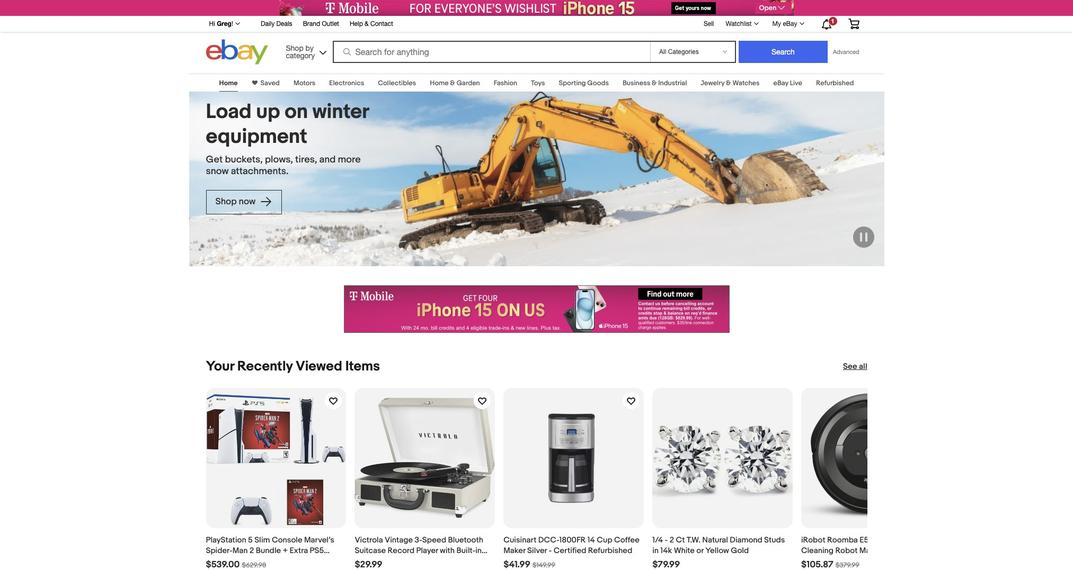Task type: describe. For each thing, give the bounding box(es) containing it.
sell
[[704, 20, 714, 27]]

saved
[[261, 79, 280, 87]]

3-
[[415, 536, 422, 546]]

winter
[[313, 100, 369, 125]]

roomba
[[827, 536, 858, 546]]

14
[[588, 536, 595, 546]]

$41.99 text field
[[504, 560, 531, 571]]

open
[[759, 4, 777, 12]]

slim
[[255, 536, 270, 546]]

vacuum
[[894, 536, 923, 546]]

motors
[[294, 79, 316, 87]]

help & contact
[[350, 20, 393, 28]]

previous price $629.98 text field
[[242, 562, 266, 570]]

Search for anything text field
[[334, 42, 648, 62]]

ebay live
[[774, 79, 802, 87]]

in inside the 1/4 - 2 ct t.w. natural diamond studs in 14k white or yellow gold $79.99
[[653, 546, 659, 557]]

refurbished link
[[816, 79, 854, 87]]

$105.87 $379.99
[[801, 560, 860, 571]]

silver
[[527, 546, 547, 557]]

gold
[[731, 546, 749, 557]]

my
[[773, 20, 781, 28]]

see all
[[843, 362, 867, 372]]

advanced
[[833, 49, 860, 55]]

hi greg !
[[209, 20, 233, 28]]

your recently viewed items
[[206, 359, 380, 375]]

plows,
[[265, 154, 293, 166]]

$539.00 text field
[[206, 560, 240, 571]]

1/4
[[653, 536, 663, 546]]

snow
[[206, 166, 229, 177]]

$105.87 text field
[[801, 560, 834, 571]]

my ebay
[[773, 20, 798, 28]]

& for watches
[[726, 79, 731, 87]]

or
[[697, 546, 704, 557]]

!
[[232, 20, 233, 28]]

ebay inside account navigation
[[783, 20, 798, 28]]

viewed
[[296, 359, 342, 375]]

2 inside the 1/4 - 2 ct t.w. natural diamond studs in 14k white or yellow gold $79.99
[[670, 536, 674, 546]]

cleaning
[[801, 546, 834, 557]]

shop now
[[215, 197, 258, 207]]

cuisinart
[[504, 536, 537, 546]]

sell link
[[699, 20, 719, 27]]

refurbished inside irobot roomba e5 (5150) vacuum cleaning robot manufacturer certified refurbished
[[836, 557, 880, 567]]

home & garden link
[[430, 79, 480, 87]]

diamond
[[730, 536, 763, 546]]

speakers
[[355, 557, 389, 567]]

ct
[[676, 536, 685, 546]]

- inside cuisinart dcc-1800fr 14 cup coffee maker silver - certified refurbished $41.99 $149.99
[[549, 546, 552, 557]]

dcc-
[[538, 536, 559, 546]]

toys link
[[531, 79, 545, 87]]

ebay live link
[[774, 79, 802, 87]]

brand outlet link
[[303, 19, 339, 30]]

& for garden
[[450, 79, 455, 87]]

in inside victrola vintage 3-speed bluetooth suitcase record player with built-in speakers
[[476, 546, 482, 557]]

see all link
[[843, 362, 867, 373]]

2 inside playstation 5 slim console marvel's spider-man 2 bundle + extra ps5 controller
[[250, 546, 254, 557]]

home for home & garden
[[430, 79, 449, 87]]

- inside the 1/4 - 2 ct t.w. natural diamond studs in 14k white or yellow gold $79.99
[[665, 536, 668, 546]]

electronics link
[[329, 79, 364, 87]]

sporting
[[559, 79, 586, 87]]

load up on winter equipment main content
[[0, 67, 1073, 571]]

$149.99
[[533, 562, 556, 570]]

items
[[345, 359, 380, 375]]

daily deals link
[[261, 19, 292, 30]]

+
[[283, 546, 288, 557]]

playstation
[[206, 536, 246, 546]]

shop by category banner
[[203, 16, 867, 67]]

equipment
[[206, 124, 307, 149]]

white
[[674, 546, 695, 557]]

5
[[248, 536, 253, 546]]

$29.99
[[355, 560, 383, 571]]

tires,
[[295, 154, 317, 166]]

yellow
[[706, 546, 729, 557]]

playstation 5 slim console marvel's spider-man 2 bundle + extra ps5 controller
[[206, 536, 334, 567]]

ebay inside load up on winter equipment main content
[[774, 79, 789, 87]]

spider-
[[206, 546, 233, 557]]

watches
[[733, 79, 760, 87]]

get
[[206, 154, 223, 166]]

daily deals
[[261, 20, 292, 28]]

on
[[285, 100, 308, 125]]

help
[[350, 20, 363, 28]]

vintage
[[385, 536, 413, 546]]

advanced link
[[828, 41, 865, 63]]

console
[[272, 536, 302, 546]]

& for contact
[[365, 20, 369, 28]]

$379.99
[[836, 562, 860, 570]]

0 vertical spatial advertisement region
[[280, 0, 794, 16]]

shop for shop by category
[[286, 44, 304, 52]]

your shopping cart image
[[848, 19, 860, 29]]

jewelry
[[701, 79, 725, 87]]

up
[[256, 100, 280, 125]]



Task type: locate. For each thing, give the bounding box(es) containing it.
all
[[859, 362, 867, 372]]

2 left ct
[[670, 536, 674, 546]]

help & contact link
[[350, 19, 393, 30]]

& right the business
[[652, 79, 657, 87]]

previous price $379.99 text field
[[836, 562, 860, 570]]

- down dcc-
[[549, 546, 552, 557]]

motors link
[[294, 79, 316, 87]]

home left garden
[[430, 79, 449, 87]]

$29.99 text field
[[355, 560, 383, 571]]

1 horizontal spatial 2
[[670, 536, 674, 546]]

2 vertical spatial refurbished
[[836, 557, 880, 567]]

suitcase
[[355, 546, 386, 557]]

open button
[[755, 2, 792, 14]]

controller
[[206, 557, 243, 567]]

refurbished
[[816, 79, 854, 87], [588, 546, 633, 557], [836, 557, 880, 567]]

& right help
[[365, 20, 369, 28]]

1 vertical spatial 2
[[250, 546, 254, 557]]

ebay
[[783, 20, 798, 28], [774, 79, 789, 87]]

category
[[286, 51, 315, 60]]

business
[[623, 79, 651, 87]]

2 home from the left
[[430, 79, 449, 87]]

fashion
[[494, 79, 517, 87]]

live
[[790, 79, 802, 87]]

1 vertical spatial advertisement region
[[344, 286, 730, 333]]

man
[[233, 546, 248, 557]]

record
[[388, 546, 415, 557]]

now
[[239, 197, 256, 207]]

greg
[[217, 20, 232, 28]]

$539.00
[[206, 560, 240, 571]]

advertisement region inside load up on winter equipment main content
[[344, 286, 730, 333]]

victrola
[[355, 536, 383, 546]]

1 home from the left
[[219, 79, 238, 87]]

e5
[[860, 536, 869, 546]]

1 vertical spatial certified
[[801, 557, 834, 567]]

refurbished down "advanced" link
[[816, 79, 854, 87]]

load
[[206, 100, 252, 125]]

deals
[[276, 20, 292, 28]]

& right jewelry
[[726, 79, 731, 87]]

bundle
[[256, 546, 281, 557]]

1 horizontal spatial shop
[[286, 44, 304, 52]]

player
[[416, 546, 438, 557]]

cuisinart dcc-1800fr 14 cup coffee maker silver - certified refurbished $41.99 $149.99
[[504, 536, 640, 571]]

watchlist
[[726, 20, 752, 28]]

jewelry & watches link
[[701, 79, 760, 87]]

1 vertical spatial -
[[549, 546, 552, 557]]

(5150)
[[871, 536, 892, 546]]

$539.00 $629.98
[[206, 560, 266, 571]]

1800fr
[[559, 536, 586, 546]]

natural
[[703, 536, 728, 546]]

1 horizontal spatial certified
[[801, 557, 834, 567]]

0 horizontal spatial -
[[549, 546, 552, 557]]

goods
[[588, 79, 609, 87]]

advertisement region
[[280, 0, 794, 16], [344, 286, 730, 333]]

manufacturer
[[860, 546, 908, 557]]

shop inside shop by category
[[286, 44, 304, 52]]

1 horizontal spatial home
[[430, 79, 449, 87]]

none submit inside shop by category banner
[[739, 41, 828, 63]]

fashion link
[[494, 79, 517, 87]]

1 vertical spatial shop
[[215, 197, 237, 207]]

2 in from the left
[[653, 546, 659, 557]]

cup
[[597, 536, 613, 546]]

certified inside cuisinart dcc-1800fr 14 cup coffee maker silver - certified refurbished $41.99 $149.99
[[554, 546, 587, 557]]

home
[[219, 79, 238, 87], [430, 79, 449, 87]]

0 horizontal spatial in
[[476, 546, 482, 557]]

your recently viewed items link
[[206, 359, 380, 375]]

garden
[[457, 79, 480, 87]]

0 horizontal spatial home
[[219, 79, 238, 87]]

ebay left live
[[774, 79, 789, 87]]

in left 14k
[[653, 546, 659, 557]]

robot
[[836, 546, 858, 557]]

daily
[[261, 20, 275, 28]]

brand outlet
[[303, 20, 339, 28]]

business & industrial link
[[623, 79, 687, 87]]

1/4 - 2 ct t.w. natural diamond studs in 14k white or yellow gold $79.99
[[653, 536, 785, 571]]

1 vertical spatial ebay
[[774, 79, 789, 87]]

brand
[[303, 20, 320, 28]]

0 horizontal spatial shop
[[215, 197, 237, 207]]

$629.98
[[242, 562, 266, 570]]

speed
[[422, 536, 446, 546]]

1
[[831, 18, 835, 24]]

home & garden
[[430, 79, 480, 87]]

0 vertical spatial certified
[[554, 546, 587, 557]]

certified down cleaning
[[801, 557, 834, 567]]

recently
[[237, 359, 293, 375]]

1 horizontal spatial -
[[665, 536, 668, 546]]

more
[[338, 154, 361, 166]]

in
[[476, 546, 482, 557], [653, 546, 659, 557]]

see
[[843, 362, 858, 372]]

1 in from the left
[[476, 546, 482, 557]]

irobot roomba e5 (5150) vacuum cleaning robot manufacturer certified refurbished
[[801, 536, 923, 567]]

hi
[[209, 20, 215, 28]]

sporting goods
[[559, 79, 609, 87]]

victrola vintage 3-speed bluetooth suitcase record player with built-in speakers
[[355, 536, 483, 567]]

& for industrial
[[652, 79, 657, 87]]

& left garden
[[450, 79, 455, 87]]

0 vertical spatial shop
[[286, 44, 304, 52]]

industrial
[[659, 79, 687, 87]]

refurbished inside cuisinart dcc-1800fr 14 cup coffee maker silver - certified refurbished $41.99 $149.99
[[588, 546, 633, 557]]

-
[[665, 536, 668, 546], [549, 546, 552, 557]]

in down bluetooth on the left
[[476, 546, 482, 557]]

None submit
[[739, 41, 828, 63]]

& inside help & contact link
[[365, 20, 369, 28]]

0 vertical spatial refurbished
[[816, 79, 854, 87]]

$41.99
[[504, 560, 531, 571]]

shop for shop now
[[215, 197, 237, 207]]

shop left now
[[215, 197, 237, 207]]

&
[[365, 20, 369, 28], [450, 79, 455, 87], [652, 79, 657, 87], [726, 79, 731, 87]]

certified down 1800fr on the bottom of page
[[554, 546, 587, 557]]

shop left by
[[286, 44, 304, 52]]

0 vertical spatial -
[[665, 536, 668, 546]]

built-
[[457, 546, 476, 557]]

ps5
[[310, 546, 324, 557]]

$79.99 text field
[[653, 560, 680, 571]]

0 horizontal spatial 2
[[250, 546, 254, 557]]

watchlist link
[[720, 17, 764, 30]]

$105.87
[[801, 560, 834, 571]]

2 down "5"
[[250, 546, 254, 557]]

my ebay link
[[767, 17, 809, 30]]

business & industrial
[[623, 79, 687, 87]]

1 horizontal spatial in
[[653, 546, 659, 557]]

t.w.
[[687, 536, 701, 546]]

refurbished down robot
[[836, 557, 880, 567]]

maker
[[504, 546, 526, 557]]

contact
[[371, 20, 393, 28]]

buckets,
[[225, 154, 263, 166]]

toys
[[531, 79, 545, 87]]

account navigation
[[203, 16, 867, 32]]

collectibles
[[378, 79, 416, 87]]

shop inside load up on winter equipment main content
[[215, 197, 237, 207]]

shop by category button
[[281, 39, 329, 62]]

studs
[[764, 536, 785, 546]]

0 horizontal spatial certified
[[554, 546, 587, 557]]

previous price $149.99 text field
[[533, 562, 556, 570]]

0 vertical spatial ebay
[[783, 20, 798, 28]]

saved link
[[257, 79, 280, 87]]

refurbished down cup
[[588, 546, 633, 557]]

1 vertical spatial refurbished
[[588, 546, 633, 557]]

0 vertical spatial 2
[[670, 536, 674, 546]]

load up on winter equipment get buckets, plows, tires, and more snow attachments.
[[206, 100, 369, 177]]

- right 1/4
[[665, 536, 668, 546]]

home up the load
[[219, 79, 238, 87]]

ebay right the my
[[783, 20, 798, 28]]

certified inside irobot roomba e5 (5150) vacuum cleaning robot manufacturer certified refurbished
[[801, 557, 834, 567]]

home for home
[[219, 79, 238, 87]]



Task type: vqa. For each thing, say whether or not it's contained in the screenshot.
Cosmograph Daytona Image
no



